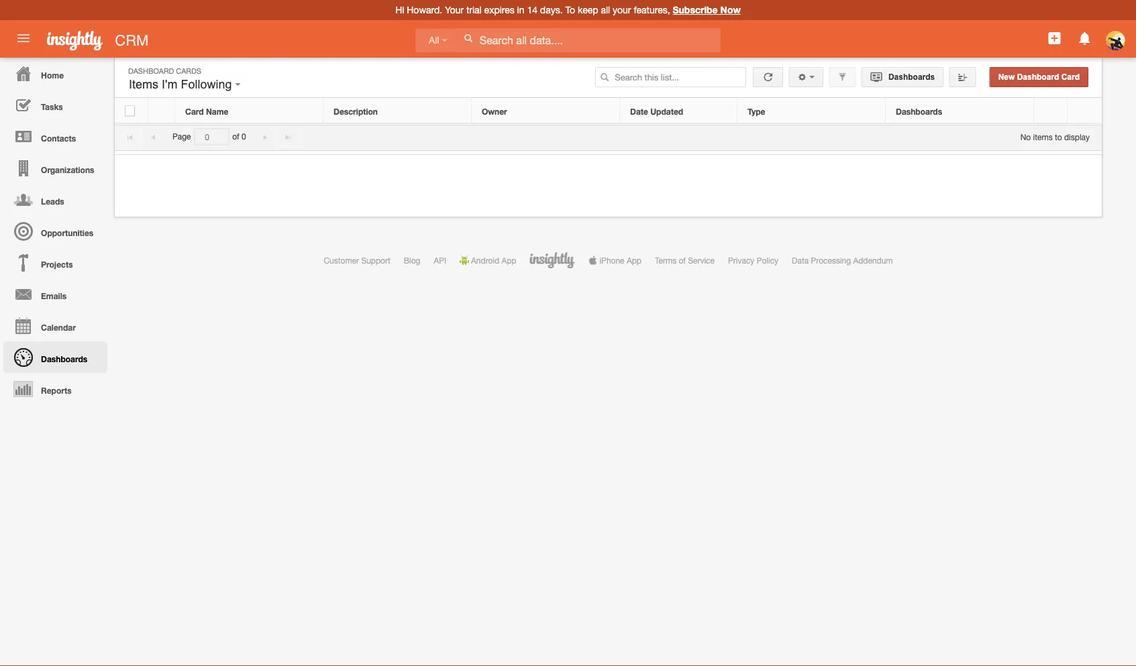 Task type: vqa. For each thing, say whether or not it's contained in the screenshot.
funnel
no



Task type: describe. For each thing, give the bounding box(es) containing it.
dashboards inside navigation
[[41, 354, 87, 364]]

leads link
[[3, 184, 107, 215]]

opportunities
[[41, 228, 93, 238]]

page
[[173, 132, 191, 141]]

cards
[[176, 66, 201, 75]]

dashboard cards
[[128, 66, 201, 75]]

emails link
[[3, 279, 107, 310]]

search image
[[600, 72, 610, 82]]

0 vertical spatial dashboards link
[[862, 67, 944, 87]]

hi
[[395, 4, 404, 15]]

14
[[527, 4, 538, 15]]

customer support
[[324, 256, 390, 265]]

to
[[565, 4, 575, 15]]

api
[[434, 256, 446, 265]]

hi howard. your trial expires in 14 days. to keep all your features, subscribe now
[[395, 4, 741, 15]]

addendum
[[853, 256, 893, 265]]

emails
[[41, 291, 67, 301]]

projects
[[41, 260, 73, 269]]

keep
[[578, 4, 598, 15]]

calendar link
[[3, 310, 107, 342]]

terms
[[655, 256, 677, 265]]

subscribe now link
[[673, 4, 741, 15]]

all
[[429, 35, 439, 46]]

navigation containing home
[[0, 58, 107, 405]]

reports link
[[3, 373, 107, 405]]

new dashboard card
[[999, 72, 1080, 82]]

api link
[[434, 256, 446, 265]]

android app link
[[460, 256, 516, 265]]

support
[[361, 256, 390, 265]]

no
[[1021, 132, 1031, 141]]

reports
[[41, 386, 72, 395]]

in
[[517, 4, 525, 15]]

processing
[[811, 256, 851, 265]]

none checkbox inside row
[[125, 106, 135, 116]]

data processing addendum link
[[792, 256, 893, 265]]

new
[[999, 72, 1015, 82]]

iphone app
[[600, 256, 642, 265]]

1 vertical spatial dashboards
[[896, 107, 942, 116]]

crm
[[115, 32, 149, 49]]

your
[[445, 4, 464, 15]]

privacy policy
[[728, 256, 779, 265]]

subscribe
[[673, 4, 718, 15]]

organizations link
[[3, 152, 107, 184]]

customer
[[324, 256, 359, 265]]

description
[[334, 107, 378, 116]]

data
[[792, 256, 809, 265]]

contacts link
[[3, 121, 107, 152]]

blog link
[[404, 256, 420, 265]]

cog image
[[798, 72, 807, 82]]

Search this list... text field
[[596, 67, 747, 87]]

dashboard inside new dashboard card link
[[1017, 72, 1059, 82]]

no items to display
[[1021, 132, 1090, 141]]

all link
[[415, 28, 456, 53]]

to
[[1055, 132, 1062, 141]]

days.
[[540, 4, 563, 15]]

notifications image
[[1077, 30, 1093, 46]]

contacts
[[41, 134, 76, 143]]

i'm
[[162, 78, 178, 91]]

android
[[471, 256, 499, 265]]

android app
[[471, 256, 516, 265]]

type
[[748, 107, 765, 116]]



Task type: locate. For each thing, give the bounding box(es) containing it.
app right iphone
[[627, 256, 642, 265]]

row
[[115, 99, 1101, 124]]

your
[[613, 4, 631, 15]]

1 app from the left
[[502, 256, 516, 265]]

terms of service
[[655, 256, 715, 265]]

items
[[129, 78, 158, 91]]

app for iphone app
[[627, 256, 642, 265]]

customer support link
[[324, 256, 390, 265]]

2 app from the left
[[627, 256, 642, 265]]

white image
[[464, 34, 473, 43]]

of
[[232, 132, 239, 141], [679, 256, 686, 265]]

0 horizontal spatial of
[[232, 132, 239, 141]]

1 vertical spatial dashboards link
[[3, 342, 107, 373]]

1 horizontal spatial dashboard
[[1017, 72, 1059, 82]]

1 vertical spatial card
[[185, 107, 204, 116]]

0 horizontal spatial app
[[502, 256, 516, 265]]

howard.
[[407, 4, 442, 15]]

1 vertical spatial of
[[679, 256, 686, 265]]

1 horizontal spatial dashboards link
[[862, 67, 944, 87]]

name
[[206, 107, 229, 116]]

opportunities link
[[3, 215, 107, 247]]

home
[[41, 70, 64, 80]]

card down notifications image
[[1062, 72, 1080, 82]]

trial
[[466, 4, 482, 15]]

following
[[181, 78, 232, 91]]

iphone
[[600, 256, 625, 265]]

expires
[[484, 4, 515, 15]]

dashboard right new
[[1017, 72, 1059, 82]]

app
[[502, 256, 516, 265], [627, 256, 642, 265]]

iphone app link
[[588, 256, 642, 265]]

tasks link
[[3, 89, 107, 121]]

dashboard up items
[[128, 66, 174, 75]]

0 vertical spatial card
[[1062, 72, 1080, 82]]

organizations
[[41, 165, 94, 175]]

row containing card name
[[115, 99, 1101, 124]]

dashboards
[[886, 72, 935, 82], [896, 107, 942, 116], [41, 354, 87, 364]]

app right android
[[502, 256, 516, 265]]

privacy
[[728, 256, 755, 265]]

0 vertical spatial dashboards
[[886, 72, 935, 82]]

0 horizontal spatial card
[[185, 107, 204, 116]]

date
[[630, 107, 648, 116]]

features,
[[634, 4, 670, 15]]

Search all data.... text field
[[456, 28, 721, 52]]

owner
[[482, 107, 507, 116]]

of 0
[[232, 132, 246, 141]]

now
[[721, 4, 741, 15]]

calendar
[[41, 323, 76, 332]]

0 horizontal spatial dashboards link
[[3, 342, 107, 373]]

show sidebar image
[[958, 72, 968, 82]]

card left name on the left of page
[[185, 107, 204, 116]]

new dashboard card link
[[990, 67, 1089, 87]]

show list view filters image
[[838, 72, 847, 82]]

updated
[[651, 107, 683, 116]]

items
[[1033, 132, 1053, 141]]

1 horizontal spatial card
[[1062, 72, 1080, 82]]

2 vertical spatial dashboards
[[41, 354, 87, 364]]

None checkbox
[[125, 106, 135, 116]]

blog
[[404, 256, 420, 265]]

all
[[601, 4, 610, 15]]

0 horizontal spatial dashboard
[[128, 66, 174, 75]]

card name
[[185, 107, 229, 116]]

terms of service link
[[655, 256, 715, 265]]

date updated
[[630, 107, 683, 116]]

1 horizontal spatial of
[[679, 256, 686, 265]]

card
[[1062, 72, 1080, 82], [185, 107, 204, 116]]

home link
[[3, 58, 107, 89]]

items i'm following button
[[126, 75, 244, 95]]

0
[[242, 132, 246, 141]]

dashboards link left show sidebar icon
[[862, 67, 944, 87]]

items i'm following
[[129, 78, 235, 91]]

service
[[688, 256, 715, 265]]

navigation
[[0, 58, 107, 405]]

leads
[[41, 197, 64, 206]]

dashboard
[[128, 66, 174, 75], [1017, 72, 1059, 82]]

1 horizontal spatial app
[[627, 256, 642, 265]]

policy
[[757, 256, 779, 265]]

tasks
[[41, 102, 63, 111]]

display
[[1065, 132, 1090, 141]]

dashboards link
[[862, 67, 944, 87], [3, 342, 107, 373]]

app for android app
[[502, 256, 516, 265]]

refresh list image
[[762, 72, 775, 82]]

of right terms
[[679, 256, 686, 265]]

of left 0 at the top
[[232, 132, 239, 141]]

0 vertical spatial of
[[232, 132, 239, 141]]

projects link
[[3, 247, 107, 279]]

dashboards link down calendar
[[3, 342, 107, 373]]

privacy policy link
[[728, 256, 779, 265]]

data processing addendum
[[792, 256, 893, 265]]



